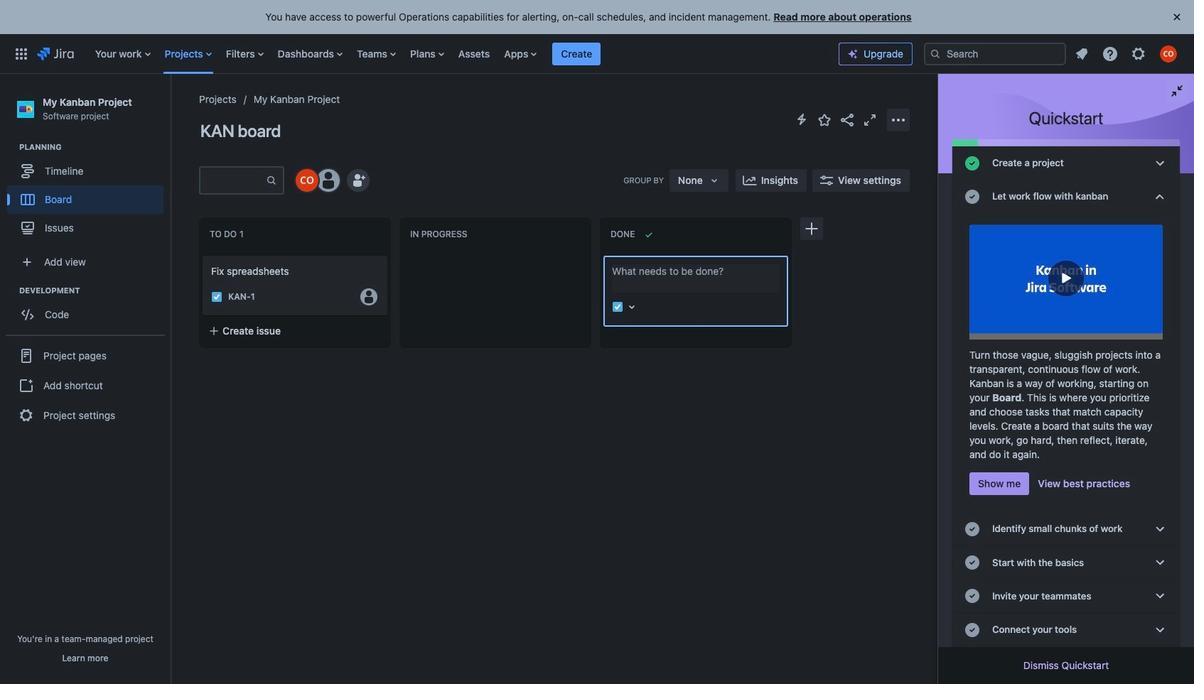 Task type: vqa. For each thing, say whether or not it's contained in the screenshot.
DIALOG
no



Task type: describe. For each thing, give the bounding box(es) containing it.
chevron image for 2nd checked icon from the bottom
[[1152, 555, 1169, 572]]

1 horizontal spatial task image
[[612, 302, 624, 313]]

automations menu button icon image
[[794, 111, 811, 128]]

primary element
[[9, 34, 839, 74]]

more image
[[890, 111, 907, 128]]

settings image
[[1131, 45, 1148, 62]]

heading for group related to planning icon
[[19, 142, 170, 153]]

video poster image
[[970, 219, 1163, 340]]

play video image
[[1049, 261, 1085, 297]]

minimize image
[[1169, 82, 1186, 100]]

4 checked image from the top
[[964, 622, 981, 639]]

help image
[[1102, 45, 1119, 62]]

1 checked image from the top
[[964, 188, 981, 205]]

to do element
[[210, 229, 247, 240]]

2 checked image from the top
[[964, 588, 981, 606]]

2 vertical spatial group
[[6, 335, 165, 436]]

Search field
[[925, 42, 1067, 65]]

development image
[[2, 282, 19, 300]]

group for planning icon
[[7, 142, 170, 247]]

1 horizontal spatial list
[[1070, 41, 1186, 66]]

What needs to be done? - Press the "Enter" key to submit or the "Escape" key to cancel. text field
[[612, 265, 780, 293]]

enter full screen image
[[862, 111, 879, 128]]

search image
[[930, 48, 942, 59]]

your profile and settings image
[[1161, 45, 1178, 62]]



Task type: locate. For each thing, give the bounding box(es) containing it.
chevron image
[[1152, 188, 1169, 205], [1152, 521, 1169, 538], [1152, 555, 1169, 572], [1152, 622, 1169, 639]]

3 checked image from the top
[[964, 555, 981, 572]]

checked image
[[964, 155, 981, 172], [964, 521, 981, 538], [964, 555, 981, 572], [964, 622, 981, 639]]

add people image
[[350, 172, 367, 189]]

planning image
[[2, 139, 19, 156]]

list item
[[552, 42, 602, 66]]

chevron image
[[1152, 155, 1169, 172], [1152, 588, 1169, 606]]

list
[[88, 34, 839, 74], [1070, 41, 1186, 66]]

1 vertical spatial checked image
[[964, 588, 981, 606]]

1 chevron image from the top
[[1152, 155, 1169, 172]]

chevron image for 2nd checked icon
[[1152, 521, 1169, 538]]

2 heading from the top
[[19, 285, 170, 297]]

1 vertical spatial chevron image
[[1152, 588, 1169, 606]]

sidebar navigation image
[[155, 91, 186, 119]]

0 horizontal spatial task image
[[211, 292, 223, 303]]

create issue image
[[193, 246, 210, 263]]

1 checked image from the top
[[964, 155, 981, 172]]

task image
[[211, 292, 223, 303], [612, 302, 624, 313]]

0 vertical spatial group
[[7, 142, 170, 247]]

group for the development 'icon'
[[7, 285, 170, 334]]

Search this board text field
[[201, 168, 266, 193]]

jira image
[[37, 45, 74, 62], [37, 45, 74, 62]]

star kan board image
[[816, 111, 834, 128]]

0 vertical spatial chevron image
[[1152, 155, 1169, 172]]

create column image
[[804, 220, 821, 238]]

sidebar element
[[0, 74, 171, 685]]

0 vertical spatial heading
[[19, 142, 170, 153]]

1 heading from the top
[[19, 142, 170, 153]]

heading
[[19, 142, 170, 153], [19, 285, 170, 297]]

2 checked image from the top
[[964, 521, 981, 538]]

chevron image for first checked icon from the bottom
[[1152, 622, 1169, 639]]

view settings image
[[819, 172, 836, 189]]

heading for group associated with the development 'icon'
[[19, 285, 170, 297]]

appswitcher icon image
[[13, 45, 30, 62]]

list item inside "list"
[[552, 42, 602, 66]]

dismiss image
[[1169, 9, 1186, 26]]

None search field
[[925, 42, 1067, 65]]

3 chevron image from the top
[[1152, 555, 1169, 572]]

2 chevron image from the top
[[1152, 521, 1169, 538]]

group
[[7, 142, 170, 247], [7, 285, 170, 334], [6, 335, 165, 436]]

1 chevron image from the top
[[1152, 188, 1169, 205]]

0 vertical spatial checked image
[[964, 188, 981, 205]]

4 chevron image from the top
[[1152, 622, 1169, 639]]

progress bar
[[953, 139, 1181, 147]]

notifications image
[[1074, 45, 1091, 62]]

0 horizontal spatial list
[[88, 34, 839, 74]]

banner
[[0, 34, 1195, 74]]

checked image
[[964, 188, 981, 205], [964, 588, 981, 606]]

1 vertical spatial heading
[[19, 285, 170, 297]]

1 vertical spatial group
[[7, 285, 170, 334]]

chevron image for 1st checked image
[[1152, 188, 1169, 205]]

2 chevron image from the top
[[1152, 588, 1169, 606]]



